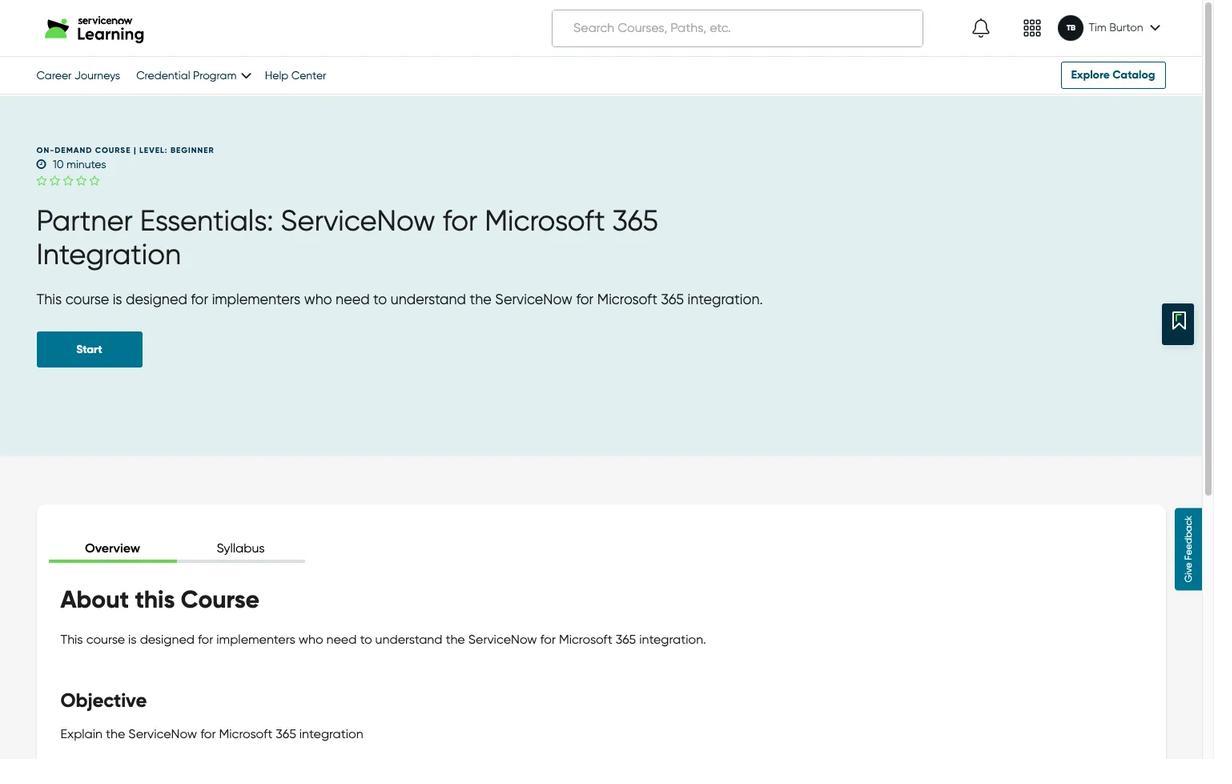 Task type: locate. For each thing, give the bounding box(es) containing it.
explore catalog
[[1072, 68, 1156, 82]]

designed down integration on the left top of the page
[[126, 291, 187, 308]]

the
[[470, 291, 492, 308], [446, 632, 465, 648], [106, 726, 125, 742]]

1 vertical spatial this course is designed for implementers who need to understand the servicenow for microsoft 365 integration.
[[61, 632, 707, 648]]

1 vertical spatial need
[[327, 632, 357, 648]]

course down syllabus
[[181, 586, 260, 615]]

course down integration on the left top of the page
[[65, 291, 109, 308]]

0 horizontal spatial image image
[[972, 18, 992, 38]]

this course is designed for implementers who need to understand the servicenow for microsoft 365 integration.
[[36, 291, 763, 308], [61, 632, 707, 648]]

overview button
[[48, 521, 177, 563]]

need
[[336, 291, 370, 308], [327, 632, 357, 648]]

designed down about this course
[[140, 632, 195, 648]]

0 vertical spatial the
[[470, 291, 492, 308]]

career journeys link
[[36, 69, 120, 82]]

center
[[291, 69, 327, 82]]

integration.
[[688, 291, 763, 308], [640, 632, 707, 648]]

course left |
[[95, 146, 131, 155]]

1 vertical spatial to
[[360, 632, 372, 648]]

0 vertical spatial this
[[36, 291, 62, 308]]

this
[[135, 586, 175, 615]]

understand
[[391, 291, 466, 308], [376, 632, 443, 648]]

course for partner essentials: servicenow for microsoft 365 integration
[[65, 291, 109, 308]]

who
[[304, 291, 332, 308], [299, 632, 323, 648]]

1 horizontal spatial the
[[446, 632, 465, 648]]

0 vertical spatial course
[[95, 146, 131, 155]]

None checkbox
[[50, 176, 60, 187], [63, 176, 73, 187], [76, 176, 87, 187], [50, 176, 60, 187], [63, 176, 73, 187], [76, 176, 87, 187]]

1 vertical spatial this
[[61, 632, 83, 648]]

0 vertical spatial designed
[[126, 291, 187, 308]]

about
[[61, 586, 129, 615]]

1 horizontal spatial is
[[128, 632, 137, 648]]

this up start link
[[36, 291, 62, 308]]

implementers
[[212, 291, 301, 308], [217, 632, 295, 648]]

0 vertical spatial is
[[113, 291, 122, 308]]

to for course
[[360, 632, 372, 648]]

partner essentials: servicenow for microsoft 365 integration
[[36, 205, 659, 272]]

career
[[36, 69, 72, 82]]

this course is designed for implementers who need to understand the servicenow for microsoft 365 integration. for servicenow
[[36, 291, 763, 308]]

start link
[[36, 332, 142, 368]]

the for servicenow
[[470, 291, 492, 308]]

about this course
[[61, 586, 260, 615]]

image image
[[972, 18, 992, 38], [1024, 18, 1043, 38]]

the for course
[[446, 632, 465, 648]]

0 horizontal spatial the
[[106, 726, 125, 742]]

integration. for partner essentials: servicenow for microsoft 365 integration
[[688, 291, 763, 308]]

need for servicenow
[[336, 291, 370, 308]]

this down about
[[61, 632, 83, 648]]

designed
[[126, 291, 187, 308], [140, 632, 195, 648]]

start
[[76, 343, 102, 357]]

on-
[[36, 146, 55, 155]]

burton
[[1110, 21, 1144, 34]]

clock o image
[[36, 159, 46, 170]]

course
[[65, 291, 109, 308], [86, 632, 125, 648]]

course rating - read only slider
[[36, 174, 100, 187]]

1 horizontal spatial to
[[374, 291, 387, 308]]

0 horizontal spatial to
[[360, 632, 372, 648]]

credential program link
[[136, 69, 249, 82]]

10 minutes
[[50, 158, 106, 171]]

0 vertical spatial understand
[[391, 291, 466, 308]]

servicenow inside partner essentials: servicenow for microsoft 365 integration
[[281, 205, 436, 238]]

to
[[374, 291, 387, 308], [360, 632, 372, 648]]

365
[[613, 205, 659, 238], [661, 291, 684, 308], [616, 632, 636, 648], [276, 726, 296, 742]]

help
[[265, 69, 289, 82]]

for
[[443, 205, 478, 238], [191, 291, 208, 308], [577, 291, 594, 308], [198, 632, 213, 648], [541, 632, 556, 648], [200, 726, 216, 742]]

start button
[[36, 332, 142, 368]]

is down integration on the left top of the page
[[113, 291, 122, 308]]

microsoft
[[485, 205, 606, 238], [598, 291, 658, 308], [559, 632, 613, 648], [219, 726, 273, 742]]

course for this
[[181, 586, 260, 615]]

1 horizontal spatial course
[[181, 586, 260, 615]]

0 vertical spatial this course is designed for implementers who need to understand the servicenow for microsoft 365 integration.
[[36, 291, 763, 308]]

2 horizontal spatial the
[[470, 291, 492, 308]]

0 horizontal spatial course
[[95, 146, 131, 155]]

tb
[[1067, 23, 1076, 33]]

syllabus button
[[177, 521, 305, 563]]

course
[[95, 146, 131, 155], [181, 586, 260, 615]]

0 vertical spatial course
[[65, 291, 109, 308]]

0 horizontal spatial is
[[113, 291, 122, 308]]

is down this
[[128, 632, 137, 648]]

1 vertical spatial course
[[86, 632, 125, 648]]

1 vertical spatial course
[[181, 586, 260, 615]]

for inside partner essentials: servicenow for microsoft 365 integration
[[443, 205, 478, 238]]

0 vertical spatial who
[[304, 291, 332, 308]]

2 image image from the left
[[1024, 18, 1043, 38]]

1 vertical spatial the
[[446, 632, 465, 648]]

level:
[[139, 146, 168, 155]]

implementers for servicenow
[[212, 291, 301, 308]]

explore catalog link
[[1061, 62, 1166, 89]]

tim burton
[[1089, 21, 1144, 34]]

1 vertical spatial designed
[[140, 632, 195, 648]]

1 horizontal spatial image image
[[1024, 18, 1043, 38]]

course down about
[[86, 632, 125, 648]]

None checkbox
[[36, 176, 47, 187], [89, 176, 100, 187], [36, 176, 47, 187], [89, 176, 100, 187]]

0 vertical spatial need
[[336, 291, 370, 308]]

1 vertical spatial implementers
[[217, 632, 295, 648]]

integration. for about this course
[[640, 632, 707, 648]]

this course is designed for implementers who need to understand the servicenow for microsoft 365 integration. for course
[[61, 632, 707, 648]]

|
[[134, 146, 137, 155]]

explain
[[61, 726, 103, 742]]

is for partner
[[113, 291, 122, 308]]

this
[[36, 291, 62, 308], [61, 632, 83, 648]]

0 vertical spatial implementers
[[212, 291, 301, 308]]

servicenow
[[281, 205, 436, 238], [496, 291, 573, 308], [469, 632, 537, 648], [128, 726, 197, 742]]

1 vertical spatial understand
[[376, 632, 443, 648]]

1 vertical spatial integration.
[[640, 632, 707, 648]]

0 vertical spatial integration.
[[688, 291, 763, 308]]

1 vertical spatial who
[[299, 632, 323, 648]]

is
[[113, 291, 122, 308], [128, 632, 137, 648]]

portal logo image
[[44, 12, 152, 44]]

0 vertical spatial to
[[374, 291, 387, 308]]

1 vertical spatial is
[[128, 632, 137, 648]]

partner essentials: servicenow for microsoft 365 integration main content
[[0, 96, 1203, 760]]



Task type: describe. For each thing, give the bounding box(es) containing it.
credential
[[136, 69, 190, 82]]

program
[[193, 69, 237, 82]]

beginner
[[171, 146, 215, 155]]

integration
[[36, 238, 181, 272]]

10
[[53, 158, 64, 171]]

1 image image from the left
[[972, 18, 992, 38]]

explore
[[1072, 68, 1110, 82]]

microsoft inside partner essentials: servicenow for microsoft 365 integration
[[485, 205, 606, 238]]

syllabus link
[[177, 521, 305, 563]]

understand for course
[[376, 632, 443, 648]]

demand
[[55, 146, 92, 155]]

designed for essentials:
[[126, 291, 187, 308]]

overview
[[85, 541, 140, 556]]

help center
[[265, 69, 327, 82]]

minutes
[[67, 158, 106, 171]]

who for course
[[299, 632, 323, 648]]

career journeys
[[36, 69, 120, 82]]

catalog
[[1113, 68, 1156, 82]]

on-demand course | level: beginner
[[36, 146, 215, 155]]

journeys
[[75, 69, 120, 82]]

Search Courses, Paths, etc. text field
[[553, 10, 923, 46]]

this for about this course
[[61, 632, 83, 648]]

365 inside partner essentials: servicenow for microsoft 365 integration
[[613, 205, 659, 238]]

to for servicenow
[[374, 291, 387, 308]]

integration
[[300, 726, 364, 742]]

partner
[[36, 205, 133, 238]]

is for about
[[128, 632, 137, 648]]

credential program
[[136, 69, 237, 82]]

understand for servicenow
[[391, 291, 466, 308]]

course for about this course
[[86, 632, 125, 648]]

this for partner essentials: servicenow for microsoft 365 integration
[[36, 291, 62, 308]]

tim
[[1089, 21, 1107, 34]]

explain the servicenow for microsoft 365 integration
[[61, 726, 367, 742]]

who for servicenow
[[304, 291, 332, 308]]

objective
[[61, 689, 147, 713]]

designed for this
[[140, 632, 195, 648]]

essentials:
[[140, 205, 274, 238]]

syllabus
[[217, 541, 265, 556]]

header menu menu bar
[[927, 3, 1166, 53]]

need for course
[[327, 632, 357, 648]]

2 vertical spatial the
[[106, 726, 125, 742]]

help center link
[[265, 69, 327, 82]]

overview link
[[48, 521, 177, 563]]

course for demand
[[95, 146, 131, 155]]

implementers for course
[[217, 632, 295, 648]]



Task type: vqa. For each thing, say whether or not it's contained in the screenshot.
CHECK
no



